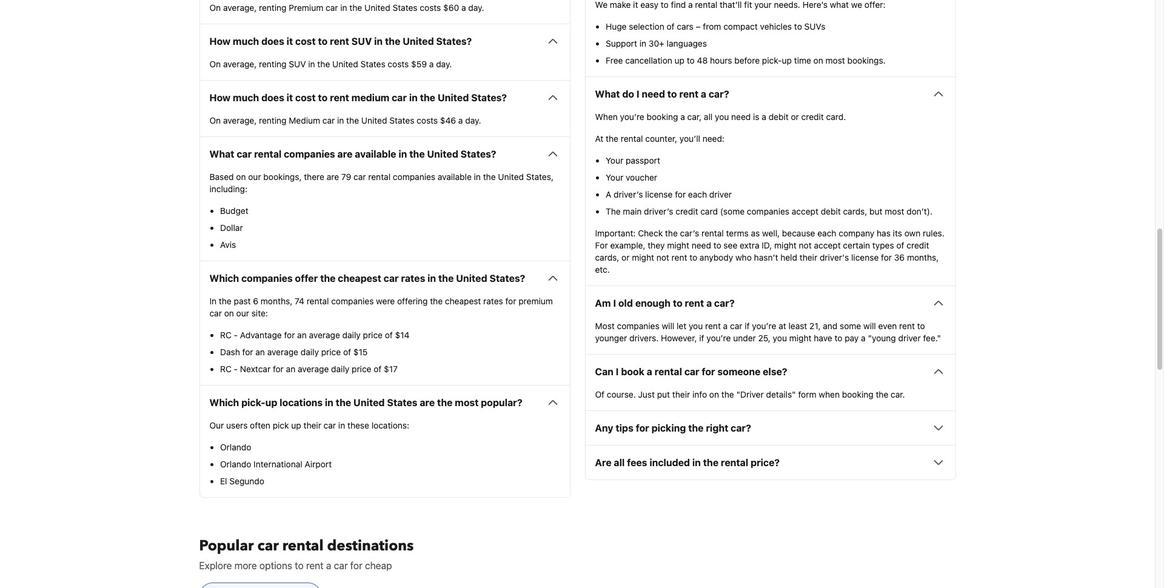 Task type: vqa. For each thing, say whether or not it's contained in the screenshot.


Task type: describe. For each thing, give the bounding box(es) containing it.
to up let
[[673, 298, 683, 309]]

it for suv
[[287, 36, 293, 47]]

which for which pick-up locations in the united states are the most popular?
[[210, 398, 239, 409]]

0 horizontal spatial each
[[689, 189, 708, 200]]

2 horizontal spatial you
[[773, 333, 788, 344]]

rent inside important: check the car's rental terms as well, because each company has its own rules. for example, they might need to see extra id, might not accept certain types of credit cards, or might not rent to anybody who hasn't held their driver's license for 36 months, etc.
[[672, 253, 688, 263]]

1 vertical spatial not
[[657, 253, 670, 263]]

of inside important: check the car's rental terms as well, because each company has its own rules. for example, they might need to see extra id, might not accept certain types of credit cards, or might not rent to anybody who hasn't held their driver's license for 36 months, etc.
[[897, 240, 905, 251]]

1 horizontal spatial not
[[799, 240, 812, 251]]

under
[[734, 333, 756, 344]]

medium
[[352, 92, 390, 103]]

voucher
[[626, 172, 658, 183]]

its
[[894, 228, 903, 239]]

36
[[895, 253, 905, 263]]

day. for $60
[[469, 3, 485, 13]]

for inside popular car rental destinations explore more options to rent a car for cheap
[[351, 561, 363, 572]]

bookings.
[[848, 55, 886, 66]]

to up anybody
[[714, 240, 722, 251]]

to down cancellation
[[668, 89, 677, 100]]

details"
[[767, 390, 797, 400]]

of course. just put their info on the "driver details" form when booking the car.
[[596, 390, 906, 400]]

0 vertical spatial license
[[646, 189, 673, 200]]

on inside in the past 6 months, 74 rental companies were offering the cheapest rates for premium car on our site:
[[224, 308, 234, 319]]

2 vertical spatial car?
[[731, 423, 752, 434]]

car right premium
[[326, 3, 338, 13]]

car right 'medium'
[[323, 115, 335, 126]]

for inside important: check the car's rental terms as well, because each company has its own rules. for example, they might need to see extra id, might not accept certain types of credit cards, or might not rent to anybody who hasn't held their driver's license for 36 months, etc.
[[882, 253, 893, 263]]

any tips for picking the right car? button
[[596, 421, 946, 436]]

cost for suv
[[295, 36, 316, 47]]

states down how much does it cost to rent suv in the united states? dropdown button
[[361, 59, 386, 69]]

do
[[623, 89, 635, 100]]

their inside important: check the car's rental terms as well, because each company has its own rules. for example, they might need to see extra id, might not accept certain types of credit cards, or might not rent to anybody who hasn't held their driver's license for 36 months, etc.
[[800, 253, 818, 263]]

car up the options
[[258, 537, 279, 557]]

the inside are all fees included in the rental price? dropdown button
[[704, 458, 719, 469]]

what do i need to rent a car?
[[596, 89, 730, 100]]

united inside based on our bookings, there are 79 car rental companies available in the united states, including:
[[498, 172, 524, 182]]

rent right the even
[[900, 321, 916, 331]]

to left 48
[[687, 55, 695, 66]]

are
[[596, 458, 612, 469]]

for up info
[[702, 367, 716, 378]]

for right nextcar
[[273, 364, 284, 375]]

rental up your passport
[[621, 134, 643, 144]]

well,
[[763, 228, 780, 239]]

accept inside important: check the car's rental terms as well, because each company has its own rules. for example, they might need to see extra id, might not accept certain types of credit cards, or might not rent to anybody who hasn't held their driver's license for 36 months, etc.
[[815, 240, 841, 251]]

counter,
[[646, 134, 678, 144]]

- for advantage
[[234, 330, 238, 341]]

does for how much does it cost to rent medium car in the united states?
[[262, 92, 284, 103]]

are all fees included in the rental price?
[[596, 458, 780, 469]]

0 vertical spatial accept
[[792, 206, 819, 217]]

site:
[[252, 308, 268, 319]]

rent up let
[[685, 298, 705, 309]]

does for how much does it cost to rent suv in the united states?
[[262, 36, 284, 47]]

2 will from the left
[[864, 321, 877, 331]]

to left pay
[[835, 333, 843, 344]]

rental inside in the past 6 months, 74 rental companies were offering the cheapest rates for premium car on our site:
[[307, 296, 329, 307]]

pick
[[273, 421, 289, 431]]

including:
[[210, 184, 248, 194]]

1 vertical spatial booking
[[843, 390, 874, 400]]

for up "dash for an average daily price of $15"
[[284, 330, 295, 341]]

what car rental companies are available in the united states? button
[[210, 147, 560, 162]]

huge
[[606, 21, 627, 32]]

bookings,
[[264, 172, 302, 182]]

might down car's
[[668, 240, 690, 251]]

credit inside important: check the car's rental terms as well, because each company has its own rules. for example, they might need to see extra id, might not accept certain types of credit cards, or might not rent to anybody who hasn't held their driver's license for 36 months, etc.
[[907, 240, 930, 251]]

or inside important: check the car's rental terms as well, because each company has its own rules. for example, they might need to see extra id, might not accept certain types of credit cards, or might not rent to anybody who hasn't held their driver's license for 36 months, etc.
[[622, 253, 630, 263]]

medium
[[289, 115, 320, 126]]

am i old enough to rent a car?
[[596, 298, 735, 309]]

a left car,
[[681, 112, 686, 122]]

1 renting from the top
[[259, 3, 287, 13]]

states,
[[527, 172, 554, 182]]

suv inside dropdown button
[[352, 36, 372, 47]]

premium
[[519, 296, 553, 307]]

costs for $60
[[420, 3, 441, 13]]

0 horizontal spatial debit
[[769, 112, 789, 122]]

most inside "dropdown button"
[[455, 398, 479, 409]]

need inside dropdown button
[[642, 89, 666, 100]]

drivers.
[[630, 333, 659, 344]]

time
[[795, 55, 812, 66]]

on right info
[[710, 390, 720, 400]]

locations:
[[372, 421, 410, 431]]

popular?
[[481, 398, 523, 409]]

companies inside dropdown button
[[284, 149, 335, 160]]

they
[[648, 240, 665, 251]]

some
[[840, 321, 862, 331]]

a down anybody
[[707, 298, 712, 309]]

0 horizontal spatial booking
[[647, 112, 679, 122]]

and
[[824, 321, 838, 331]]

30+
[[649, 38, 665, 49]]

car inside dropdown button
[[384, 273, 399, 284]]

languages
[[667, 38, 707, 49]]

i for book
[[616, 367, 619, 378]]

might up held
[[775, 240, 797, 251]]

based on our bookings, there are 79 car rental companies available in the united states, including:
[[210, 172, 554, 194]]

before
[[735, 55, 760, 66]]

hours
[[711, 55, 733, 66]]

popular
[[199, 537, 254, 557]]

am i old enough to rent a car? button
[[596, 296, 946, 311]]

costs for $46
[[417, 115, 438, 126]]

1 vertical spatial costs
[[388, 59, 409, 69]]

orlando for orlando international airport
[[220, 459, 251, 470]]

important: check the car's rental terms as well, because each company has its own rules. for example, they might need to see extra id, might not accept certain types of credit cards, or might not rent to anybody who hasn't held their driver's license for 36 months, etc.
[[596, 228, 945, 275]]

a right is
[[762, 112, 767, 122]]

it for medium
[[287, 92, 293, 103]]

passport
[[626, 156, 661, 166]]

from
[[703, 21, 722, 32]]

for up car's
[[675, 189, 686, 200]]

explore
[[199, 561, 232, 572]]

for right dash
[[242, 347, 253, 358]]

locations
[[280, 398, 323, 409]]

1 vertical spatial you're
[[753, 321, 777, 331]]

0 horizontal spatial driver's
[[614, 189, 643, 200]]

much for how much does it cost to rent medium car in the united states?
[[233, 92, 259, 103]]

0 horizontal spatial driver
[[710, 189, 732, 200]]

car? for am i old enough to rent a car?
[[715, 298, 735, 309]]

1 vertical spatial need
[[732, 112, 751, 122]]

price for $17
[[352, 364, 372, 375]]

rc for rc - advantage for an average daily price of $14
[[220, 330, 232, 341]]

up right "pick"
[[291, 421, 301, 431]]

airport
[[305, 459, 332, 470]]

0 vertical spatial if
[[745, 321, 750, 331]]

states inside "dropdown button"
[[387, 398, 418, 409]]

in inside based on our bookings, there are 79 car rental companies available in the united states, including:
[[474, 172, 481, 182]]

0 vertical spatial all
[[704, 112, 713, 122]]

which companies offer the cheapest car rates  in the united states?
[[210, 273, 526, 284]]

rent up on average, renting suv in the united states costs $59 a day.
[[330, 36, 349, 47]]

driver inside most companies will let you rent a car if you're at least 21, and some will even rent to younger drivers. however, if you're under 25, you might have to pay a "young driver fee."
[[899, 333, 921, 344]]

states? inside dropdown button
[[490, 273, 526, 284]]

1 will from the left
[[662, 321, 675, 331]]

1 vertical spatial daily
[[301, 347, 319, 358]]

main
[[623, 206, 642, 217]]

states up how much does it cost to rent suv in the united states? dropdown button
[[393, 3, 418, 13]]

$17
[[384, 364, 398, 375]]

1 vertical spatial their
[[673, 390, 691, 400]]

united inside "dropdown button"
[[354, 398, 385, 409]]

a right book
[[647, 367, 653, 378]]

who
[[736, 253, 752, 263]]

in inside dropdown button
[[409, 92, 418, 103]]

average for advantage
[[309, 330, 340, 341]]

a
[[606, 189, 612, 200]]

our users often pick up their car in these locations:
[[210, 421, 410, 431]]

your for your voucher
[[606, 172, 624, 183]]

held
[[781, 253, 798, 263]]

a right let
[[724, 321, 728, 331]]

the main driver's credit card (some companies accept debit cards, but most don't).
[[606, 206, 933, 217]]

car's
[[681, 228, 700, 239]]

1 vertical spatial driver's
[[644, 206, 674, 217]]

picking
[[652, 423, 686, 434]]

a right pay
[[862, 333, 866, 344]]

to up fee."
[[918, 321, 926, 331]]

might down they
[[632, 253, 655, 263]]

need inside important: check the car's rental terms as well, because each company has its own rules. for example, they might need to see extra id, might not accept certain types of credit cards, or might not rent to anybody who hasn't held their driver's license for 36 months, etc.
[[692, 240, 712, 251]]

any
[[596, 423, 614, 434]]

own
[[905, 228, 921, 239]]

car up including:
[[237, 149, 252, 160]]

users
[[226, 421, 248, 431]]

rental inside important: check the car's rental terms as well, because each company has its own rules. for example, they might need to see extra id, might not accept certain types of credit cards, or might not rent to anybody who hasn't held their driver's license for 36 months, etc.
[[702, 228, 724, 239]]

certain
[[844, 240, 871, 251]]

what do i need to rent a car? button
[[596, 87, 946, 101]]

the
[[606, 206, 621, 217]]

day. for $46
[[466, 115, 481, 126]]

rent right let
[[706, 321, 721, 331]]

el
[[220, 476, 227, 487]]

average for nextcar
[[298, 364, 329, 375]]

someone
[[718, 367, 761, 378]]

companies up well,
[[747, 206, 790, 217]]

on for how much does it cost to rent suv in the united states?
[[210, 59, 221, 69]]

our
[[210, 421, 224, 431]]

else?
[[763, 367, 788, 378]]

0 vertical spatial or
[[792, 112, 800, 122]]

states down how much does it cost to rent medium car in the united states? dropdown button
[[390, 115, 415, 126]]

1 vertical spatial credit
[[676, 206, 699, 217]]

based
[[210, 172, 234, 182]]

am
[[596, 298, 611, 309]]

car inside based on our bookings, there are 79 car rental companies available in the united states, including:
[[354, 172, 366, 182]]

advantage
[[240, 330, 282, 341]]

up inside which pick-up locations in the united states are the most popular? "dropdown button"
[[266, 398, 278, 409]]

rental left price?
[[721, 458, 749, 469]]

our inside based on our bookings, there are 79 car rental companies available in the united states, including:
[[248, 172, 261, 182]]

cost for medium
[[295, 92, 316, 103]]

1 horizontal spatial cards,
[[844, 206, 868, 217]]

on inside based on our bookings, there are 79 car rental companies available in the united states, including:
[[236, 172, 246, 182]]

what for what do i need to rent a car?
[[596, 89, 620, 100]]

support
[[606, 38, 638, 49]]

"driver
[[737, 390, 764, 400]]

25,
[[759, 333, 771, 344]]

old
[[619, 298, 633, 309]]

a inside popular car rental destinations explore more options to rent a car for cheap
[[326, 561, 332, 572]]

course.
[[607, 390, 636, 400]]

how much does it cost to rent suv in the united states?
[[210, 36, 472, 47]]

to left suvs
[[795, 21, 803, 32]]

options
[[260, 561, 292, 572]]

21,
[[810, 321, 821, 331]]

what car rental companies are available in the united states?
[[210, 149, 497, 160]]

how for how much does it cost to rent medium car in the united states?
[[210, 92, 231, 103]]

0 horizontal spatial their
[[304, 421, 322, 431]]

popular car rental destinations explore more options to rent a car for cheap
[[199, 537, 414, 572]]

–
[[696, 21, 701, 32]]

states? inside dropdown button
[[472, 92, 507, 103]]

1 horizontal spatial credit
[[802, 112, 824, 122]]

an for nextcar
[[286, 364, 296, 375]]

car up info
[[685, 367, 700, 378]]

most for on
[[826, 55, 846, 66]]

the inside important: check the car's rental terms as well, because each company has its own rules. for example, they might need to see extra id, might not accept certain types of credit cards, or might not rent to anybody who hasn't held their driver's license for 36 months, etc.
[[666, 228, 678, 239]]

rental up bookings,
[[254, 149, 282, 160]]

car? for what do i need to rent a car?
[[709, 89, 730, 100]]

a up car,
[[701, 89, 707, 100]]

support in 30+ languages
[[606, 38, 707, 49]]

car down the "destinations"
[[334, 561, 348, 572]]

rent inside dropdown button
[[330, 92, 349, 103]]

your for your passport
[[606, 156, 624, 166]]

for inside in the past 6 months, 74 rental companies were offering the cheapest rates for premium car on our site:
[[506, 296, 517, 307]]

daily for advantage
[[343, 330, 361, 341]]

types
[[873, 240, 895, 251]]

on right time
[[814, 55, 824, 66]]

(some
[[721, 206, 745, 217]]

0 horizontal spatial suv
[[289, 59, 306, 69]]

0 vertical spatial you're
[[620, 112, 645, 122]]

id,
[[762, 240, 773, 251]]

1 vertical spatial average
[[267, 347, 299, 358]]

rates inside dropdown button
[[401, 273, 426, 284]]



Task type: locate. For each thing, give the bounding box(es) containing it.
you're down do
[[620, 112, 645, 122]]

which inside dropdown button
[[210, 273, 239, 284]]

form
[[799, 390, 817, 400]]

1 how from the top
[[210, 36, 231, 47]]

1 horizontal spatial each
[[818, 228, 837, 239]]

united inside dropdown button
[[456, 273, 488, 284]]

how
[[210, 36, 231, 47], [210, 92, 231, 103]]

2 vertical spatial average
[[298, 364, 329, 375]]

rental up see
[[702, 228, 724, 239]]

rates inside in the past 6 months, 74 rental companies were offering the cheapest rates for premium car on our site:
[[484, 296, 503, 307]]

daily for nextcar
[[331, 364, 350, 375]]

are
[[338, 149, 353, 160], [327, 172, 339, 182], [420, 398, 435, 409]]

months, right 36
[[908, 253, 939, 263]]

on down the past
[[224, 308, 234, 319]]

an
[[297, 330, 307, 341], [256, 347, 265, 358], [286, 364, 296, 375]]

of left $15
[[343, 347, 351, 358]]

however,
[[661, 333, 697, 344]]

how inside how much does it cost to rent suv in the united states? dropdown button
[[210, 36, 231, 47]]

does
[[262, 36, 284, 47], [262, 92, 284, 103]]

1 vertical spatial cheapest
[[445, 296, 481, 307]]

important:
[[596, 228, 636, 239]]

are inside based on our bookings, there are 79 car rental companies available in the united states, including:
[[327, 172, 339, 182]]

costs left $59
[[388, 59, 409, 69]]

of left $14
[[385, 330, 393, 341]]

can
[[596, 367, 614, 378]]

0 vertical spatial cheapest
[[338, 273, 382, 284]]

2 vertical spatial credit
[[907, 240, 930, 251]]

1 vertical spatial driver
[[899, 333, 921, 344]]

2 cost from the top
[[295, 92, 316, 103]]

1 vertical spatial license
[[852, 253, 879, 263]]

1 horizontal spatial their
[[673, 390, 691, 400]]

79
[[342, 172, 352, 182]]

need left is
[[732, 112, 751, 122]]

how inside how much does it cost to rent medium car in the united states? dropdown button
[[210, 92, 231, 103]]

rent up "on average, renting medium car in the united states costs $46 a day."
[[330, 92, 349, 103]]

1 horizontal spatial rates
[[484, 296, 503, 307]]

1 rc from the top
[[220, 330, 232, 341]]

2 vertical spatial are
[[420, 398, 435, 409]]

will up "young at the bottom
[[864, 321, 877, 331]]

3 renting from the top
[[259, 115, 287, 126]]

united inside dropdown button
[[438, 92, 469, 103]]

renting for how much does it cost to rent suv in the united states?
[[259, 59, 287, 69]]

2 which from the top
[[210, 398, 239, 409]]

driver up card
[[710, 189, 732, 200]]

at
[[779, 321, 787, 331]]

cards, inside important: check the car's rental terms as well, because each company has its own rules. for example, they might need to see extra id, might not accept certain types of credit cards, or might not rent to anybody who hasn't held their driver's license for 36 months, etc.
[[596, 253, 620, 263]]

accept up driver's
[[815, 240, 841, 251]]

rent
[[330, 36, 349, 47], [680, 89, 699, 100], [330, 92, 349, 103], [672, 253, 688, 263], [685, 298, 705, 309], [706, 321, 721, 331], [900, 321, 916, 331], [306, 561, 324, 572]]

rates up offering
[[401, 273, 426, 284]]

0 vertical spatial it
[[287, 36, 293, 47]]

states?
[[437, 36, 472, 47], [472, 92, 507, 103], [461, 149, 497, 160], [490, 273, 526, 284]]

car inside in the past 6 months, 74 rental companies were offering the cheapest rates for premium car on our site:
[[210, 308, 222, 319]]

cost inside dropdown button
[[295, 92, 316, 103]]

rental
[[621, 134, 643, 144], [254, 149, 282, 160], [369, 172, 391, 182], [702, 228, 724, 239], [307, 296, 329, 307], [655, 367, 683, 378], [721, 458, 749, 469], [283, 537, 324, 557]]

has
[[877, 228, 891, 239]]

0 horizontal spatial license
[[646, 189, 673, 200]]

suvs
[[805, 21, 826, 32]]

rental up put
[[655, 367, 683, 378]]

1 your from the top
[[606, 156, 624, 166]]

most for but
[[885, 206, 905, 217]]

1 vertical spatial day.
[[436, 59, 452, 69]]

1 horizontal spatial you
[[715, 112, 730, 122]]

1 horizontal spatial most
[[826, 55, 846, 66]]

0 vertical spatial daily
[[343, 330, 361, 341]]

0 horizontal spatial credit
[[676, 206, 699, 217]]

right
[[706, 423, 729, 434]]

0 vertical spatial are
[[338, 149, 353, 160]]

it inside dropdown button
[[287, 36, 293, 47]]

when
[[596, 112, 618, 122]]

1 vertical spatial most
[[885, 206, 905, 217]]

their
[[800, 253, 818, 263], [673, 390, 691, 400], [304, 421, 322, 431]]

rental right 74
[[307, 296, 329, 307]]

in inside "dropdown button"
[[325, 398, 334, 409]]

rent up car,
[[680, 89, 699, 100]]

their right held
[[800, 253, 818, 263]]

to inside popular car rental destinations explore more options to rent a car for cheap
[[295, 561, 304, 572]]

in the past 6 months, 74 rental companies were offering the cheapest rates for premium car on our site:
[[210, 296, 553, 319]]

i left old
[[614, 298, 617, 309]]

of
[[667, 21, 675, 32], [897, 240, 905, 251], [385, 330, 393, 341], [343, 347, 351, 358], [374, 364, 382, 375]]

renting
[[259, 3, 287, 13], [259, 59, 287, 69], [259, 115, 287, 126]]

2 vertical spatial average,
[[223, 115, 257, 126]]

day. right $60
[[469, 3, 485, 13]]

1 orlando from the top
[[220, 442, 251, 453]]

can i book a rental car for someone else?
[[596, 367, 788, 378]]

united
[[365, 3, 391, 13], [403, 36, 434, 47], [333, 59, 358, 69], [438, 92, 469, 103], [362, 115, 387, 126], [427, 149, 459, 160], [498, 172, 524, 182], [456, 273, 488, 284], [354, 398, 385, 409]]

- down dash
[[234, 364, 238, 375]]

0 vertical spatial i
[[637, 89, 640, 100]]

1 on from the top
[[210, 3, 221, 13]]

0 horizontal spatial or
[[622, 253, 630, 263]]

which for which companies offer the cheapest car rates  in the united states?
[[210, 273, 239, 284]]

the inside any tips for picking the right car? dropdown button
[[689, 423, 704, 434]]

huge selection of cars – from compact vehicles to suvs
[[606, 21, 826, 32]]

1 horizontal spatial debit
[[821, 206, 841, 217]]

on average, renting medium car in the united states costs $46 a day.
[[210, 115, 481, 126]]

average, for how much does it cost to rent suv in the united states?
[[223, 59, 257, 69]]

car,
[[688, 112, 702, 122]]

0 vertical spatial cards,
[[844, 206, 868, 217]]

you right let
[[689, 321, 703, 331]]

suv down on average, renting premium car in the united states costs $60 a day.
[[352, 36, 372, 47]]

might
[[668, 240, 690, 251], [775, 240, 797, 251], [632, 253, 655, 263], [790, 333, 812, 344]]

our inside in the past 6 months, 74 rental companies were offering the cheapest rates for premium car on our site:
[[236, 308, 249, 319]]

rates
[[401, 273, 426, 284], [484, 296, 503, 307]]

1 horizontal spatial an
[[286, 364, 296, 375]]

segundo
[[230, 476, 265, 487]]

anybody
[[700, 253, 734, 263]]

$59
[[411, 59, 427, 69]]

our down the past
[[236, 308, 249, 319]]

car?
[[709, 89, 730, 100], [715, 298, 735, 309], [731, 423, 752, 434]]

1 vertical spatial accept
[[815, 240, 841, 251]]

or down what do i need to rent a car? dropdown button
[[792, 112, 800, 122]]

accept up because
[[792, 206, 819, 217]]

cheap
[[365, 561, 392, 572]]

1 horizontal spatial need
[[692, 240, 712, 251]]

an for advantage
[[297, 330, 307, 341]]

1 vertical spatial on
[[210, 59, 221, 69]]

credit left card.
[[802, 112, 824, 122]]

up down languages
[[675, 55, 685, 66]]

on
[[210, 3, 221, 13], [210, 59, 221, 69], [210, 115, 221, 126]]

0 horizontal spatial will
[[662, 321, 675, 331]]

rent down car's
[[672, 253, 688, 263]]

companies inside based on our bookings, there are 79 car rental companies available in the united states, including:
[[393, 172, 436, 182]]

1 vertical spatial what
[[210, 149, 235, 160]]

1 horizontal spatial you're
[[707, 333, 731, 344]]

booking right the when
[[843, 390, 874, 400]]

what left do
[[596, 89, 620, 100]]

car? right right
[[731, 423, 752, 434]]

renting for how much does it cost to rent medium car in the united states?
[[259, 115, 287, 126]]

2 vertical spatial their
[[304, 421, 322, 431]]

you up need:
[[715, 112, 730, 122]]

1 horizontal spatial license
[[852, 253, 879, 263]]

2 vertical spatial you're
[[707, 333, 731, 344]]

1 cost from the top
[[295, 36, 316, 47]]

each inside important: check the car's rental terms as well, because each company has its own rules. for example, they might need to see extra id, might not accept certain types of credit cards, or might not rent to anybody who hasn't held their driver's license for 36 months, etc.
[[818, 228, 837, 239]]

0 vertical spatial does
[[262, 36, 284, 47]]

does inside dropdown button
[[262, 36, 284, 47]]

states up locations:
[[387, 398, 418, 409]]

0 vertical spatial months,
[[908, 253, 939, 263]]

your passport
[[606, 156, 661, 166]]

companies inside dropdown button
[[242, 273, 293, 284]]

daily up $15
[[343, 330, 361, 341]]

$46
[[440, 115, 456, 126]]

need down car's
[[692, 240, 712, 251]]

your up your voucher at the right top
[[606, 156, 624, 166]]

cards, left but
[[844, 206, 868, 217]]

0 vertical spatial pick-
[[763, 55, 782, 66]]

card
[[701, 206, 718, 217]]

2 vertical spatial you
[[773, 333, 788, 344]]

car up under at the right of page
[[731, 321, 743, 331]]

2 your from the top
[[606, 172, 624, 183]]

to left anybody
[[690, 253, 698, 263]]

for
[[675, 189, 686, 200], [882, 253, 893, 263], [506, 296, 517, 307], [284, 330, 295, 341], [242, 347, 253, 358], [273, 364, 284, 375], [702, 367, 716, 378], [636, 423, 650, 434], [351, 561, 363, 572]]

2 vertical spatial need
[[692, 240, 712, 251]]

you're up 25,
[[753, 321, 777, 331]]

the inside what car rental companies are available in the united states? dropdown button
[[410, 149, 425, 160]]

included
[[650, 458, 691, 469]]

because
[[783, 228, 816, 239]]

debit right is
[[769, 112, 789, 122]]

costs left '$46' in the top left of the page
[[417, 115, 438, 126]]

on for how much does it cost to rent medium car in the united states?
[[210, 115, 221, 126]]

the inside how much does it cost to rent medium car in the united states? dropdown button
[[420, 92, 436, 103]]

rules.
[[924, 228, 945, 239]]

0 vertical spatial an
[[297, 330, 307, 341]]

available inside dropdown button
[[355, 149, 397, 160]]

when you're booking a car, all you need is a debit or credit card.
[[596, 112, 847, 122]]

much inside dropdown button
[[233, 92, 259, 103]]

1 vertical spatial your
[[606, 172, 624, 183]]

1 horizontal spatial months,
[[908, 253, 939, 263]]

might down least on the right of page
[[790, 333, 812, 344]]

cheapest inside dropdown button
[[338, 273, 382, 284]]

1 vertical spatial renting
[[259, 59, 287, 69]]

2 rc from the top
[[220, 364, 232, 375]]

companies up the drivers.
[[617, 321, 660, 331]]

cost inside dropdown button
[[295, 36, 316, 47]]

dash
[[220, 347, 240, 358]]

free
[[606, 55, 623, 66]]

younger
[[596, 333, 628, 344]]

in
[[210, 296, 217, 307]]

does inside dropdown button
[[262, 92, 284, 103]]

for
[[596, 240, 608, 251]]

months, inside important: check the car's rental terms as well, because each company has its own rules. for example, they might need to see extra id, might not accept certain types of credit cards, or might not rent to anybody who hasn't held their driver's license for 36 months, etc.
[[908, 253, 939, 263]]

tips
[[616, 423, 634, 434]]

2 horizontal spatial you're
[[753, 321, 777, 331]]

driver's down a driver's license for each driver
[[644, 206, 674, 217]]

an down "dash for an average daily price of $15"
[[286, 364, 296, 375]]

1 vertical spatial orlando
[[220, 459, 251, 470]]

all inside are all fees included in the rental price? dropdown button
[[614, 458, 625, 469]]

enough
[[636, 298, 671, 309]]

0 vertical spatial debit
[[769, 112, 789, 122]]

0 horizontal spatial you
[[689, 321, 703, 331]]

when
[[819, 390, 840, 400]]

much inside dropdown button
[[233, 36, 259, 47]]

2 it from the top
[[287, 92, 293, 103]]

1 much from the top
[[233, 36, 259, 47]]

1 vertical spatial pick-
[[242, 398, 266, 409]]

2 does from the top
[[262, 92, 284, 103]]

1 horizontal spatial if
[[745, 321, 750, 331]]

example,
[[611, 240, 646, 251]]

of up 36
[[897, 240, 905, 251]]

1 horizontal spatial driver
[[899, 333, 921, 344]]

of left cars
[[667, 21, 675, 32]]

0 vertical spatial suv
[[352, 36, 372, 47]]

2 - from the top
[[234, 364, 238, 375]]

0 vertical spatial each
[[689, 189, 708, 200]]

what for what car rental companies are available in the united states?
[[210, 149, 235, 160]]

rental inside popular car rental destinations explore more options to rent a car for cheap
[[283, 537, 324, 557]]

budget
[[220, 206, 249, 216]]

license down certain in the right top of the page
[[852, 253, 879, 263]]

which companies offer the cheapest car rates  in the united states? button
[[210, 271, 560, 286]]

which up in
[[210, 273, 239, 284]]

car
[[326, 3, 338, 13], [392, 92, 407, 103], [323, 115, 335, 126], [237, 149, 252, 160], [354, 172, 366, 182], [384, 273, 399, 284], [210, 308, 222, 319], [731, 321, 743, 331], [685, 367, 700, 378], [324, 421, 336, 431], [258, 537, 279, 557], [334, 561, 348, 572]]

0 vertical spatial need
[[642, 89, 666, 100]]

average up "dash for an average daily price of $15"
[[309, 330, 340, 341]]

much for how much does it cost to rent suv in the united states?
[[233, 36, 259, 47]]

are inside which pick-up locations in the united states are the most popular? "dropdown button"
[[420, 398, 435, 409]]

up
[[675, 55, 685, 66], [782, 55, 792, 66], [266, 398, 278, 409], [291, 421, 301, 431]]

cheapest up were
[[338, 273, 382, 284]]

1 vertical spatial are
[[327, 172, 339, 182]]

1 vertical spatial price
[[321, 347, 341, 358]]

0 vertical spatial most
[[826, 55, 846, 66]]

0 vertical spatial price
[[363, 330, 383, 341]]

1 vertical spatial months,
[[261, 296, 293, 307]]

most
[[596, 321, 615, 331]]

2 on from the top
[[210, 59, 221, 69]]

how much does it cost to rent medium car in the united states? button
[[210, 91, 560, 105]]

to right the options
[[295, 561, 304, 572]]

2 average, from the top
[[223, 59, 257, 69]]

1 vertical spatial each
[[818, 228, 837, 239]]

0 vertical spatial cost
[[295, 36, 316, 47]]

0 vertical spatial rates
[[401, 273, 426, 284]]

their down the locations
[[304, 421, 322, 431]]

2 how from the top
[[210, 92, 231, 103]]

these
[[348, 421, 369, 431]]

2 vertical spatial costs
[[417, 115, 438, 126]]

cars
[[677, 21, 694, 32]]

a down the "destinations"
[[326, 561, 332, 572]]

rental inside based on our bookings, there are 79 car rental companies available in the united states, including:
[[369, 172, 391, 182]]

booking
[[647, 112, 679, 122], [843, 390, 874, 400]]

need
[[642, 89, 666, 100], [732, 112, 751, 122], [692, 240, 712, 251]]

months, up site:
[[261, 296, 293, 307]]

it up 'medium'
[[287, 92, 293, 103]]

it inside dropdown button
[[287, 92, 293, 103]]

if
[[745, 321, 750, 331], [700, 333, 705, 344]]

the inside based on our bookings, there are 79 car rental companies available in the united states, including:
[[483, 172, 496, 182]]

a right $60
[[462, 3, 466, 13]]

driver's
[[614, 189, 643, 200], [644, 206, 674, 217]]

fees
[[628, 458, 648, 469]]

1 vertical spatial average,
[[223, 59, 257, 69]]

average
[[309, 330, 340, 341], [267, 347, 299, 358], [298, 364, 329, 375]]

an down "advantage"
[[256, 347, 265, 358]]

up left time
[[782, 55, 792, 66]]

cards, up etc.
[[596, 253, 620, 263]]

average, for how much does it cost to rent medium car in the united states?
[[223, 115, 257, 126]]

for left cheap
[[351, 561, 363, 572]]

need:
[[703, 134, 725, 144]]

pick- inside "dropdown button"
[[242, 398, 266, 409]]

in inside dropdown button
[[428, 273, 436, 284]]

info
[[693, 390, 708, 400]]

car up were
[[384, 273, 399, 284]]

car.
[[891, 390, 906, 400]]

1 vertical spatial does
[[262, 92, 284, 103]]

0 vertical spatial average,
[[223, 3, 257, 13]]

0 vertical spatial our
[[248, 172, 261, 182]]

orlando down users
[[220, 442, 251, 453]]

1 vertical spatial suv
[[289, 59, 306, 69]]

an up "dash for an average daily price of $15"
[[297, 330, 307, 341]]

check
[[638, 228, 663, 239]]

0 vertical spatial which
[[210, 273, 239, 284]]

months, inside in the past 6 months, 74 rental companies were offering the cheapest rates for premium car on our site:
[[261, 296, 293, 307]]

0 horizontal spatial rates
[[401, 273, 426, 284]]

avis
[[220, 240, 236, 250]]

rent inside popular car rental destinations explore more options to rent a car for cheap
[[306, 561, 324, 572]]

price for $14
[[363, 330, 383, 341]]

a right '$46' in the top left of the page
[[459, 115, 463, 126]]

nextcar
[[240, 364, 271, 375]]

i for old
[[614, 298, 617, 309]]

are inside what car rental companies are available in the united states? dropdown button
[[338, 149, 353, 160]]

1 vertical spatial car?
[[715, 298, 735, 309]]

2 much from the top
[[233, 92, 259, 103]]

to up on average, renting suv in the united states costs $59 a day.
[[318, 36, 328, 47]]

0 vertical spatial car?
[[709, 89, 730, 100]]

0 vertical spatial renting
[[259, 3, 287, 13]]

available inside based on our bookings, there are 79 car rental companies available in the united states, including:
[[438, 172, 472, 182]]

driver's down your voucher at the right top
[[614, 189, 643, 200]]

0 vertical spatial you
[[715, 112, 730, 122]]

1 horizontal spatial will
[[864, 321, 877, 331]]

of left $17
[[374, 364, 382, 375]]

1 vertical spatial an
[[256, 347, 265, 358]]

1 it from the top
[[287, 36, 293, 47]]

car inside most companies will let you rent a car if you're at least 21, and some will even rent to younger drivers. however, if you're under 25, you might have to pay a "young driver fee."
[[731, 321, 743, 331]]

might inside most companies will let you rent a car if you're at least 21, and some will even rent to younger drivers. however, if you're under 25, you might have to pay a "young driver fee."
[[790, 333, 812, 344]]

2 renting from the top
[[259, 59, 287, 69]]

suv down 'how much does it cost to rent suv in the united states?'
[[289, 59, 306, 69]]

1 average, from the top
[[223, 3, 257, 13]]

3 average, from the top
[[223, 115, 257, 126]]

offering
[[397, 296, 428, 307]]

1 vertical spatial available
[[438, 172, 472, 182]]

car inside dropdown button
[[392, 92, 407, 103]]

how for how much does it cost to rent suv in the united states?
[[210, 36, 231, 47]]

car right the 79
[[354, 172, 366, 182]]

2 vertical spatial renting
[[259, 115, 287, 126]]

car right medium
[[392, 92, 407, 103]]

car? up under at the right of page
[[715, 298, 735, 309]]

0 vertical spatial your
[[606, 156, 624, 166]]

1 vertical spatial it
[[287, 92, 293, 103]]

license inside important: check the car's rental terms as well, because each company has its own rules. for example, they might need to see extra id, might not accept certain types of credit cards, or might not rent to anybody who hasn't held their driver's license for 36 months, etc.
[[852, 253, 879, 263]]

free cancellation up to 48 hours before pick-up time on most bookings.
[[606, 55, 886, 66]]

1 vertical spatial debit
[[821, 206, 841, 217]]

driver's
[[820, 253, 850, 263]]

1 vertical spatial if
[[700, 333, 705, 344]]

all
[[704, 112, 713, 122], [614, 458, 625, 469]]

a right $59
[[429, 59, 434, 69]]

- up dash
[[234, 330, 238, 341]]

daily up rc - nextcar for an average daily price of $17
[[301, 347, 319, 358]]

selection
[[629, 21, 665, 32]]

companies inside in the past 6 months, 74 rental companies were offering the cheapest rates for premium car on our site:
[[331, 296, 374, 307]]

1 vertical spatial rates
[[484, 296, 503, 307]]

each up driver's
[[818, 228, 837, 239]]

average down "dash for an average daily price of $15"
[[298, 364, 329, 375]]

all right are
[[614, 458, 625, 469]]

cheapest inside in the past 6 months, 74 rental companies were offering the cheapest rates for premium car on our site:
[[445, 296, 481, 307]]

car left these at the left of page
[[324, 421, 336, 431]]

companies inside most companies will let you rent a car if you're at least 21, and some will even rent to younger drivers. however, if you're under 25, you might have to pay a "young driver fee."
[[617, 321, 660, 331]]

74
[[295, 296, 305, 307]]

to inside dropdown button
[[318, 92, 328, 103]]

1 does from the top
[[262, 36, 284, 47]]

cheapest
[[338, 273, 382, 284], [445, 296, 481, 307]]

3 on from the top
[[210, 115, 221, 126]]

2 orlando from the top
[[220, 459, 251, 470]]

1 horizontal spatial suv
[[352, 36, 372, 47]]

for right tips
[[636, 423, 650, 434]]

available up based on our bookings, there are 79 car rental companies available in the united states, including:
[[355, 149, 397, 160]]

companies down which companies offer the cheapest car rates  in the united states?
[[331, 296, 374, 307]]

companies up 6
[[242, 273, 293, 284]]

rc down dash
[[220, 364, 232, 375]]

0 vertical spatial how
[[210, 36, 231, 47]]

- for nextcar
[[234, 364, 238, 375]]

rental up the options
[[283, 537, 324, 557]]

rc for rc - nextcar for an average daily price of $17
[[220, 364, 232, 375]]

day.
[[469, 3, 485, 13], [436, 59, 452, 69], [466, 115, 481, 126]]

not
[[799, 240, 812, 251], [657, 253, 670, 263]]

1 - from the top
[[234, 330, 238, 341]]

orlando for orlando
[[220, 442, 251, 453]]

which inside "dropdown button"
[[210, 398, 239, 409]]

license
[[646, 189, 673, 200], [852, 253, 879, 263]]

2 horizontal spatial an
[[297, 330, 307, 341]]

available
[[355, 149, 397, 160], [438, 172, 472, 182]]

0 horizontal spatial need
[[642, 89, 666, 100]]

costs left $60
[[420, 3, 441, 13]]

the inside how much does it cost to rent suv in the united states? dropdown button
[[385, 36, 401, 47]]

on average, renting premium car in the united states costs $60 a day.
[[210, 3, 485, 13]]

most right but
[[885, 206, 905, 217]]

1 which from the top
[[210, 273, 239, 284]]



